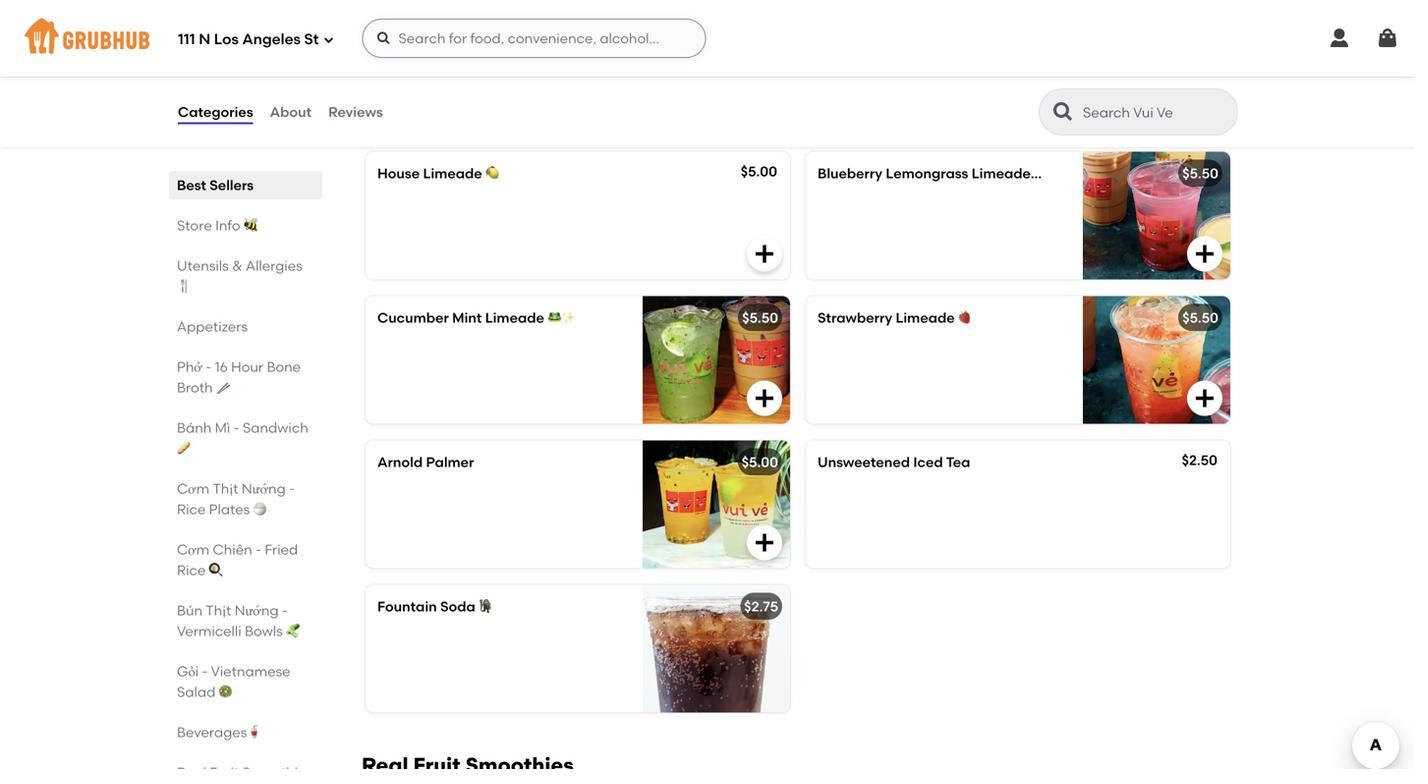 Task type: vqa. For each thing, say whether or not it's contained in the screenshot.
CRAVE CAFE (STUDIO CITY) icon
no



Task type: locate. For each thing, give the bounding box(es) containing it.
fruit
[[473, 21, 503, 37]]

1 vertical spatial rice
[[177, 562, 206, 579]]

arnold
[[378, 454, 423, 471]]

thịt inside cơm thịt nướng - rice plates 🍚
[[213, 481, 238, 497]]

vietnamese right "a"
[[983, 48, 1063, 65]]

sandwich
[[243, 420, 308, 437]]

$5.50 for 🐸✨
[[742, 310, 779, 326]]

bánh mì - sandwich 🥖
[[177, 420, 308, 457]]

it's
[[949, 48, 968, 65]]

&
[[897, 48, 908, 65], [232, 258, 242, 274]]

🍋
[[486, 165, 499, 182]]

classic!
[[818, 68, 867, 85]]

tang,
[[911, 48, 946, 65]]

- right gỏi
[[202, 664, 208, 680]]

soda
[[440, 599, 476, 615]]

- up fried at the bottom left of the page
[[289, 481, 295, 497]]

$5.50
[[1183, 165, 1219, 182], [742, 310, 779, 326], [1183, 310, 1219, 326]]

cucumber mint limeade 🐸✨ image
[[643, 296, 790, 424]]

sweet, sour & tang, it's a vietnamese classic! 😝
[[818, 48, 1063, 85]]

1 vertical spatial &
[[232, 258, 242, 274]]

fried
[[265, 542, 298, 558]]

svg image
[[1328, 27, 1352, 50], [376, 30, 392, 46], [753, 242, 777, 266], [1194, 387, 1217, 410], [753, 531, 777, 555]]

angeles
[[242, 31, 301, 48]]

1 rice from the top
[[177, 501, 206, 518]]

- left fried at the bottom left of the page
[[256, 542, 262, 558]]

1 vertical spatial cơm
[[177, 542, 210, 558]]

1 cơm from the top
[[177, 481, 210, 497]]

rice left plates
[[177, 501, 206, 518]]

0 vertical spatial rice
[[177, 501, 206, 518]]

cơm down 🥖
[[177, 481, 210, 497]]

gỏi
[[177, 664, 199, 680]]

rice left 🍳
[[177, 562, 206, 579]]

nướng inside cơm thịt nướng - rice plates 🍚
[[242, 481, 286, 497]]

arnold palmer
[[378, 454, 474, 471]]

$5.50 for 💙
[[1183, 165, 1219, 182]]

& inside "sweet, sour & tang, it's a vietnamese classic! 😝"
[[897, 48, 908, 65]]

limeade left 🐸✨
[[485, 310, 545, 326]]

1 vertical spatial nướng
[[235, 603, 279, 619]]

2 cơm from the top
[[177, 542, 210, 558]]

about button
[[269, 77, 313, 147]]

thịt up vermicelli
[[206, 603, 231, 619]]

- inside the bánh mì - sandwich 🥖
[[234, 420, 239, 437]]

thịt
[[213, 481, 238, 497], [206, 603, 231, 619]]

los
[[214, 31, 239, 48]]

111 n los angeles st
[[178, 31, 319, 48]]

0 vertical spatial vietnamese
[[983, 48, 1063, 65]]

lemongrass
[[886, 165, 969, 182]]

0 vertical spatial cơm
[[177, 481, 210, 497]]

cơm chiên - fried rice 🍳 tab
[[177, 540, 315, 581]]

phở - 16 hour bone broth 🥢 tab
[[177, 357, 315, 398]]

rice
[[177, 501, 206, 518], [177, 562, 206, 579]]

thịt up plates
[[213, 481, 238, 497]]

1 horizontal spatial vietnamese
[[983, 48, 1063, 65]]

0 horizontal spatial vietnamese
[[211, 664, 291, 680]]

rice for cơm chiên - fried rice 🍳
[[177, 562, 206, 579]]

cơm thịt nướng - rice plates 🍚
[[177, 481, 295, 518]]

1 vertical spatial vietnamese
[[211, 664, 291, 680]]

passion
[[417, 21, 469, 37]]

vietnamese up 🥗
[[211, 664, 291, 680]]

bún
[[177, 603, 203, 619]]

utensils & allergies 🍴
[[177, 258, 303, 295]]

beverages🥤
[[177, 725, 261, 741]]

svg image for strawberry limeade 🍓
[[1194, 387, 1217, 410]]

- inside cơm thịt nướng - rice plates 🍚
[[289, 481, 295, 497]]

bún thịt nướng - vermicelli bowls 🥒 tab
[[177, 601, 315, 642]]

categories button
[[177, 77, 254, 147]]

cơm
[[177, 481, 210, 497], [177, 542, 210, 558]]

vietnamese inside "sweet, sour & tang, it's a vietnamese classic! 😝"
[[983, 48, 1063, 65]]

tea
[[946, 454, 971, 471]]

& right utensils
[[232, 258, 242, 274]]

nướng for bowls
[[235, 603, 279, 619]]

vietnamese
[[983, 48, 1063, 65], [211, 664, 291, 680]]

- inside bún thịt nướng - vermicelli bowls 🥒
[[282, 603, 288, 619]]

rice inside cơm chiên - fried rice 🍳
[[177, 562, 206, 579]]

cơm inside cơm chiên - fried rice 🍳
[[177, 542, 210, 558]]

tab
[[177, 763, 315, 770]]

limeade
[[423, 165, 482, 182], [972, 165, 1031, 182], [485, 310, 545, 326], [896, 310, 955, 326]]

thịt inside bún thịt nướng - vermicelli bowls 🥒
[[206, 603, 231, 619]]

$5.00
[[741, 163, 778, 180], [742, 454, 779, 471]]

nướng
[[242, 481, 286, 497], [235, 603, 279, 619]]

categories
[[178, 104, 253, 120]]

cơm for cơm thịt nướng - rice plates 🍚
[[177, 481, 210, 497]]

sour
[[866, 48, 894, 65]]

111
[[178, 31, 195, 48]]

2 rice from the top
[[177, 562, 206, 579]]

rice inside cơm thịt nướng - rice plates 🍚
[[177, 501, 206, 518]]

cơm up 🍳
[[177, 542, 210, 558]]

0 vertical spatial &
[[897, 48, 908, 65]]

Search Vui Ve search field
[[1081, 103, 1232, 122]]

bone
[[267, 359, 301, 376]]

st
[[304, 31, 319, 48]]

thịt for cơm
[[213, 481, 238, 497]]

🍓
[[959, 310, 972, 326]]

- up 🥒
[[282, 603, 288, 619]]

0 horizontal spatial &
[[232, 258, 242, 274]]

limeade left 💙
[[972, 165, 1031, 182]]

limeade left 🍋
[[423, 165, 482, 182]]

allergies
[[246, 258, 303, 274]]

🍳
[[209, 562, 223, 579]]

-
[[206, 359, 212, 376], [234, 420, 239, 437], [289, 481, 295, 497], [256, 542, 262, 558], [282, 603, 288, 619], [202, 664, 208, 680]]

& right sour
[[897, 48, 908, 65]]

- left 16
[[206, 359, 212, 376]]

main navigation navigation
[[0, 0, 1416, 77]]

🐝
[[244, 217, 258, 234]]

nướng inside bún thịt nướng - vermicelli bowls 🥒
[[235, 603, 279, 619]]

beverages🥤 tab
[[177, 723, 315, 743]]

1 horizontal spatial &
[[897, 48, 908, 65]]

0 vertical spatial thịt
[[213, 481, 238, 497]]

nướng up 🍚
[[242, 481, 286, 497]]

cơm inside cơm thịt nướng - rice plates 🍚
[[177, 481, 210, 497]]

0 vertical spatial nướng
[[242, 481, 286, 497]]

1 vertical spatial thịt
[[206, 603, 231, 619]]

fountain
[[378, 599, 437, 615]]

& inside utensils & allergies 🍴
[[232, 258, 242, 274]]

svg image
[[1376, 27, 1400, 50], [323, 34, 335, 46], [1194, 242, 1217, 266], [753, 387, 777, 410]]

bún thịt nướng - vermicelli bowls 🥒
[[177, 603, 300, 640]]

mì
[[215, 420, 230, 437]]

- right mì
[[234, 420, 239, 437]]

n
[[199, 31, 211, 48]]

about
[[270, 104, 312, 120]]

😝
[[870, 68, 884, 85]]

utensils & allergies 🍴 tab
[[177, 256, 315, 297]]

nướng up the bowls at the left bottom of page
[[235, 603, 279, 619]]

🐸✨
[[548, 310, 575, 326]]

cucumber
[[378, 310, 449, 326]]

store
[[177, 217, 212, 234]]



Task type: describe. For each thing, give the bounding box(es) containing it.
store info 🐝
[[177, 217, 258, 234]]

🧌
[[479, 599, 493, 615]]

info
[[215, 217, 240, 234]]

store info 🐝 tab
[[177, 215, 315, 236]]

vietnamese inside gỏi - vietnamese salad 🥗
[[211, 664, 291, 680]]

cơm chiên - fried rice 🍳
[[177, 542, 298, 579]]

best sellers tab
[[177, 175, 315, 196]]

fresh
[[378, 21, 414, 37]]

broth
[[177, 379, 213, 396]]

arnold palmer image
[[643, 441, 790, 569]]

vietnamese salted plum limeade 🏖 image
[[1083, 7, 1231, 135]]

bánh mì - sandwich 🥖 tab
[[177, 418, 315, 459]]

unsweetened
[[818, 454, 910, 471]]

svg image for arnold palmer
[[753, 531, 777, 555]]

reviews button
[[327, 77, 384, 147]]

juice
[[506, 21, 544, 37]]

1 vertical spatial $5.00
[[742, 454, 779, 471]]

fresh passion fruit juice button
[[366, 7, 790, 135]]

gỏi - vietnamese salad 🥗
[[177, 664, 291, 701]]

plates
[[209, 501, 250, 518]]

gỏi - vietnamese salad 🥗 tab
[[177, 662, 315, 703]]

$2.75
[[745, 599, 779, 615]]

nướng for plates
[[242, 481, 286, 497]]

🍴
[[177, 278, 191, 295]]

svg image for house limeade 🍋
[[753, 242, 777, 266]]

hour
[[231, 359, 264, 376]]

💙
[[1035, 165, 1048, 182]]

palmer
[[426, 454, 474, 471]]

phở - 16 hour bone broth 🥢
[[177, 359, 301, 396]]

sweet,
[[818, 48, 862, 65]]

best
[[177, 177, 206, 194]]

a
[[971, 48, 980, 65]]

reviews
[[328, 104, 383, 120]]

- inside cơm chiên - fried rice 🍳
[[256, 542, 262, 558]]

sellers
[[210, 177, 254, 194]]

thịt for bún
[[206, 603, 231, 619]]

house limeade 🍋
[[378, 165, 499, 182]]

strawberry limeade 🍓
[[818, 310, 972, 326]]

fresh passion fruit juice
[[378, 21, 544, 37]]

house
[[378, 165, 420, 182]]

🍚
[[253, 501, 267, 518]]

iced
[[914, 454, 943, 471]]

salad
[[177, 684, 216, 701]]

cucumber mint limeade 🐸✨
[[378, 310, 575, 326]]

vermicelli
[[177, 623, 241, 640]]

🥒
[[286, 623, 300, 640]]

phở
[[177, 359, 202, 376]]

🥗
[[219, 684, 233, 701]]

0 vertical spatial $5.00
[[741, 163, 778, 180]]

chiên
[[213, 542, 252, 558]]

fresh passion fruit juice image
[[643, 7, 790, 135]]

unsweetened iced tea
[[818, 454, 971, 471]]

Search for food, convenience, alcohol... search field
[[362, 19, 706, 58]]

🥖
[[177, 440, 191, 457]]

rice for cơm thịt nướng - rice plates 🍚
[[177, 501, 206, 518]]

cơm for cơm chiên - fried rice 🍳
[[177, 542, 210, 558]]

strawberry limeade 🍓 image
[[1083, 296, 1231, 424]]

blueberry
[[818, 165, 883, 182]]

best sellers
[[177, 177, 254, 194]]

fountain soda 🧌 image
[[643, 585, 790, 713]]

appetizers tab
[[177, 317, 315, 337]]

🥢
[[216, 379, 230, 396]]

mint
[[452, 310, 482, 326]]

sweet, sour & tang, it's a vietnamese classic! 😝 button
[[806, 7, 1231, 135]]

blueberry lemongrass limeade 💙 image
[[1083, 152, 1231, 280]]

- inside gỏi - vietnamese salad 🥗
[[202, 664, 208, 680]]

strawberry
[[818, 310, 893, 326]]

bánh
[[177, 420, 212, 437]]

utensils
[[177, 258, 229, 274]]

16
[[215, 359, 228, 376]]

fountain soda 🧌
[[378, 599, 493, 615]]

- inside the phở - 16 hour bone broth 🥢
[[206, 359, 212, 376]]

$2.50
[[1182, 452, 1218, 469]]

blueberry lemongrass limeade 💙
[[818, 165, 1048, 182]]

limeade left 🍓
[[896, 310, 955, 326]]

search icon image
[[1052, 100, 1076, 124]]

appetizers
[[177, 319, 248, 335]]

bowls
[[245, 623, 283, 640]]

cơm thịt nướng - rice plates 🍚 tab
[[177, 479, 315, 520]]



